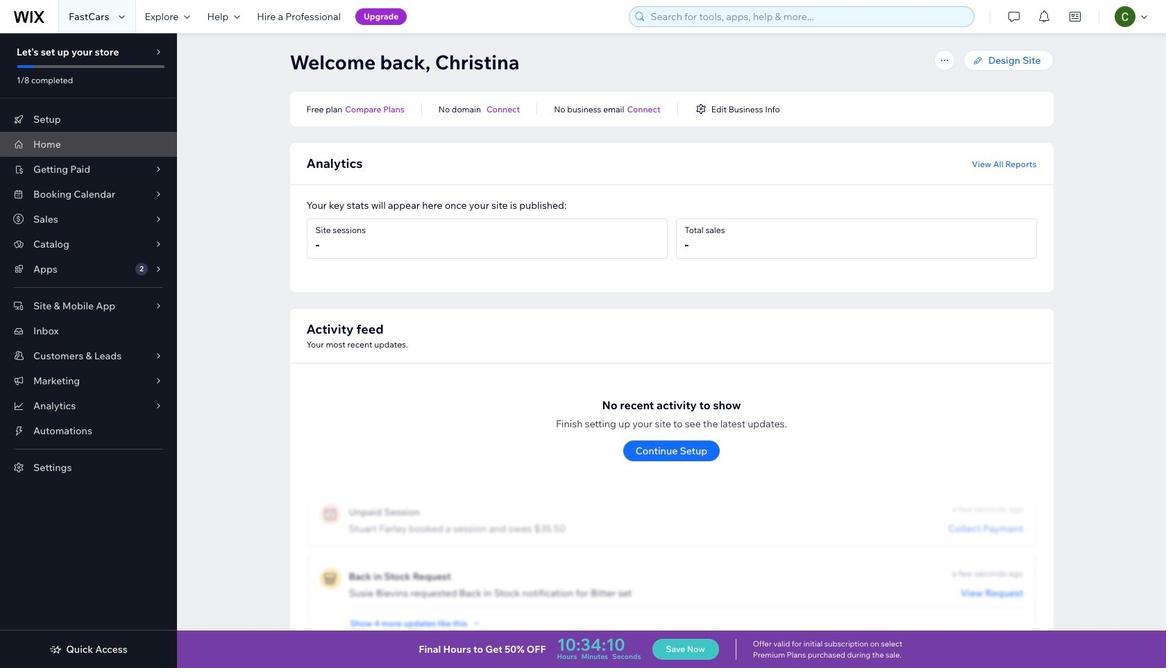 Task type: vqa. For each thing, say whether or not it's contained in the screenshot.
Inventory inside the Sidebar element
no



Task type: locate. For each thing, give the bounding box(es) containing it.
Search for tools, apps, help & more... field
[[647, 7, 970, 26]]



Task type: describe. For each thing, give the bounding box(es) containing it.
sidebar element
[[0, 33, 177, 669]]



